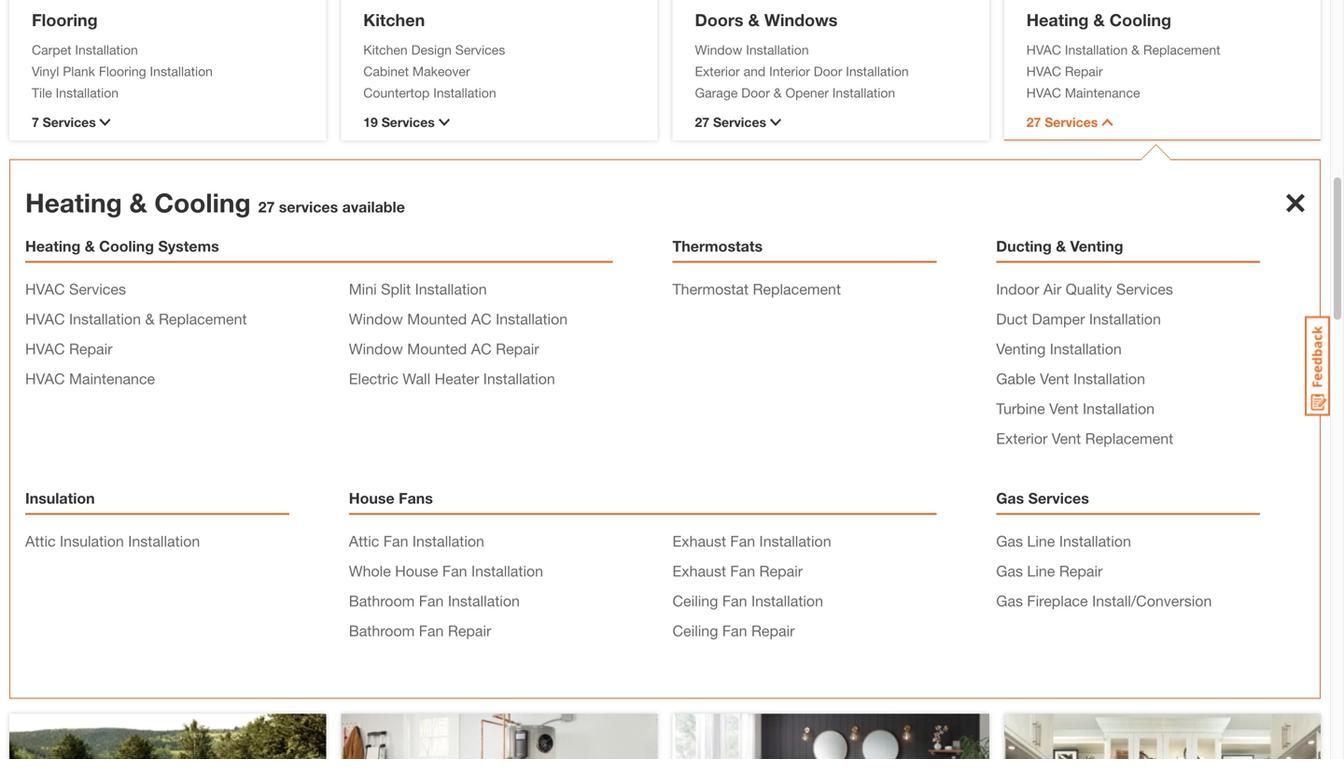 Task type: vqa. For each thing, say whether or not it's contained in the screenshot.
Floor
no



Task type: describe. For each thing, give the bounding box(es) containing it.
attic for attic insulation installation
[[25, 532, 56, 550]]

windows
[[764, 10, 838, 30]]

heating for heating & cooling 27 services available
[[25, 187, 122, 218]]

& up heating & cooling systems
[[129, 187, 147, 218]]

heating & cooling
[[1027, 10, 1172, 30]]

turbine vent installation link
[[996, 400, 1155, 417]]

line for repair
[[1027, 562, 1055, 580]]

carpet installation vinyl plank flooring installation tile installation
[[32, 42, 213, 100]]

exhaust fan repair link
[[673, 562, 803, 580]]

vent for turbine
[[1050, 400, 1079, 417]]

gable vent installation link
[[996, 370, 1146, 387]]

turbine
[[996, 400, 1045, 417]]

1 vertical spatial insulation
[[60, 532, 124, 550]]

fireplace
[[1027, 592, 1088, 610]]

duct damper installation
[[996, 310, 1161, 328]]

bathroom for bathroom fan repair
[[349, 622, 415, 640]]

cabinet
[[363, 63, 409, 79]]

7 services
[[32, 114, 96, 130]]

0 horizontal spatial house
[[349, 489, 395, 507]]

damper
[[1032, 310, 1085, 328]]

gas fireplace install/conversion link
[[996, 592, 1212, 610]]

fan for exhaust fan repair
[[730, 562, 755, 580]]

attic fan installation link
[[349, 532, 485, 550]]

window for window mounted ac installation
[[349, 310, 403, 328]]

hvac installation & replacement hvac repair hvac maintenance
[[1027, 42, 1221, 100]]

27 for doors
[[695, 114, 710, 130]]

hvac repair
[[25, 340, 112, 358]]

hvac for hvac installation & replacement hvac repair hvac maintenance
[[1027, 42, 1061, 57]]

exterior vent replacement
[[996, 429, 1174, 447]]

1 horizontal spatial hvac installation & replacement link
[[1027, 40, 1299, 60]]

bathroom fan repair
[[349, 622, 491, 640]]

venting installation
[[996, 340, 1122, 358]]

hvac services link
[[25, 280, 126, 298]]

installation inside kitchen design services cabinet makeover countertop installation
[[433, 85, 496, 100]]

countertop installation link
[[363, 83, 635, 103]]

1 horizontal spatial door
[[814, 63, 842, 79]]

gas line repair link
[[996, 562, 1103, 580]]

exterior vent replacement link
[[996, 429, 1174, 447]]

fan for ceiling fan repair
[[722, 622, 747, 640]]

garage
[[695, 85, 738, 100]]

vinyl
[[32, 63, 59, 79]]

27 services button for doors & windows
[[695, 113, 967, 132]]

repair inside hvac installation & replacement hvac repair hvac maintenance
[[1065, 63, 1103, 79]]

gas for gas services
[[996, 489, 1024, 507]]

kitchen design services link
[[363, 40, 635, 60]]

ac for installation
[[471, 310, 492, 328]]

1 horizontal spatial hvac repair link
[[1027, 62, 1299, 81]]

fan for bathroom fan installation
[[419, 592, 444, 610]]

& up hvac installation & replacement hvac repair hvac maintenance
[[1094, 10, 1105, 30]]

attic for attic fan installation
[[349, 532, 379, 550]]

close drawer image
[[1287, 194, 1305, 212]]

fan for attic fan installation
[[384, 532, 408, 550]]

& right ducting
[[1056, 237, 1066, 255]]

tile installation link
[[32, 83, 304, 103]]

19 services
[[363, 114, 435, 130]]

repair up hvac maintenance
[[69, 340, 112, 358]]

carpet
[[32, 42, 71, 57]]

exterior and interior door installation link
[[695, 62, 967, 81]]

heating for heating & cooling
[[1027, 10, 1089, 30]]

gas for gas line repair
[[996, 562, 1023, 580]]

gable
[[996, 370, 1036, 387]]

& right doors
[[748, 10, 760, 30]]

hvac maintenance
[[25, 370, 155, 387]]

gable vent installation
[[996, 370, 1146, 387]]

1 vertical spatial hvac installation & replacement link
[[25, 310, 247, 328]]

1 vertical spatial door
[[742, 85, 770, 100]]

vent for exterior
[[1052, 429, 1081, 447]]

kitchen link
[[363, 10, 425, 30]]

7
[[32, 114, 39, 130]]

services
[[279, 198, 338, 216]]

and
[[744, 63, 766, 79]]

gas fireplace install/conversion
[[996, 592, 1212, 610]]

kitchen for kitchen design services cabinet makeover countertop installation
[[363, 42, 408, 57]]

tile
[[32, 85, 52, 100]]

doors
[[695, 10, 744, 30]]

systems
[[158, 237, 219, 255]]

flooring link
[[32, 10, 98, 30]]

bathroom fan installation
[[349, 592, 520, 610]]

thermostats
[[673, 237, 763, 255]]

cooling for heating & cooling systems
[[99, 237, 154, 255]]

feedback link image
[[1305, 316, 1330, 416]]

install/conversion
[[1092, 592, 1212, 610]]

whole house fan installation link
[[349, 562, 543, 580]]

electric
[[349, 370, 398, 387]]

services up the hvac installation & replacement
[[69, 280, 126, 298]]

& down heating & cooling systems
[[145, 310, 155, 328]]

mounted for installation
[[407, 310, 467, 328]]

bathroom fan installation link
[[349, 592, 520, 610]]

maintenance inside hvac installation & replacement hvac repair hvac maintenance
[[1065, 85, 1140, 100]]

window for window installation exterior and interior door installation garage door & opener installation
[[695, 42, 743, 57]]

installation inside hvac installation & replacement hvac repair hvac maintenance
[[1065, 42, 1128, 57]]

flooring inside carpet installation vinyl plank flooring installation tile installation
[[99, 63, 146, 79]]

19
[[363, 114, 378, 130]]

attic insulation installation link
[[25, 532, 200, 550]]

window mounted ac repair link
[[349, 340, 539, 358]]

repair down gas line installation link
[[1059, 562, 1103, 580]]

venting installation link
[[996, 340, 1122, 358]]

27 services for heating
[[1027, 114, 1098, 130]]

& inside window installation exterior and interior door installation garage door & opener installation
[[774, 85, 782, 100]]

hvac for hvac repair
[[25, 340, 65, 358]]

gas line installation
[[996, 532, 1131, 550]]

services down countertop
[[382, 114, 435, 130]]

0 horizontal spatial venting
[[996, 340, 1046, 358]]

fans
[[399, 489, 433, 507]]

doors & windows
[[695, 10, 838, 30]]

hvac for hvac services
[[25, 280, 65, 298]]

air
[[1044, 280, 1062, 298]]

heating & cooling systems
[[25, 237, 219, 255]]

quality
[[1066, 280, 1112, 298]]

exhaust fan installation
[[673, 532, 831, 550]]

7 services button
[[32, 113, 304, 132]]

services down hvac installation & replacement hvac repair hvac maintenance
[[1045, 114, 1098, 130]]

bathroom for bathroom fan installation
[[349, 592, 415, 610]]

ducting
[[996, 237, 1052, 255]]

heater
[[435, 370, 479, 387]]

mini
[[349, 280, 377, 298]]

27 services for doors
[[695, 114, 767, 130]]

line for installation
[[1027, 532, 1055, 550]]

doors & windows link
[[695, 10, 838, 30]]

thermostat replacement
[[673, 280, 841, 298]]

window mounted ac repair
[[349, 340, 539, 358]]

repair down ceiling fan installation link
[[752, 622, 795, 640]]

window mounted ac installation link
[[349, 310, 568, 328]]

0 horizontal spatial heating & cooling link
[[25, 187, 251, 218]]

window installation link
[[695, 40, 967, 60]]



Task type: locate. For each thing, give the bounding box(es) containing it.
1 exhaust from the top
[[673, 532, 726, 550]]

replacement down turbine vent installation 'link'
[[1085, 429, 1174, 447]]

0 vertical spatial bathroom
[[349, 592, 415, 610]]

ceiling for ceiling fan installation
[[673, 592, 718, 610]]

replacement down heating & cooling
[[1144, 42, 1221, 57]]

gas for gas fireplace install/conversion
[[996, 592, 1023, 610]]

kitchen
[[363, 10, 425, 30], [363, 42, 408, 57]]

0 vertical spatial heating & cooling link
[[1027, 10, 1172, 30]]

2 line from the top
[[1027, 562, 1055, 580]]

flooring right plank
[[99, 63, 146, 79]]

flooring up carpet
[[32, 10, 98, 30]]

27 services button
[[695, 113, 967, 132], [1027, 113, 1299, 132]]

2 bathroom from the top
[[349, 622, 415, 640]]

ceiling fan installation
[[673, 592, 823, 610]]

0 vertical spatial door
[[814, 63, 842, 79]]

1 vertical spatial heating
[[25, 187, 122, 218]]

1 attic from the left
[[25, 532, 56, 550]]

mounted up window mounted ac repair
[[407, 310, 467, 328]]

0 vertical spatial venting
[[1071, 237, 1124, 255]]

mounted up electric wall heater installation 'link'
[[407, 340, 467, 358]]

duct damper installation link
[[996, 310, 1161, 328]]

0 horizontal spatial maintenance
[[69, 370, 155, 387]]

1 vertical spatial exterior
[[996, 429, 1048, 447]]

door down and
[[742, 85, 770, 100]]

bathroom fan repair link
[[349, 622, 491, 640]]

heating up hvac services
[[25, 237, 81, 255]]

19 services button
[[363, 113, 635, 132]]

1 horizontal spatial venting
[[1071, 237, 1124, 255]]

1 vertical spatial kitchen
[[363, 42, 408, 57]]

indoor
[[996, 280, 1040, 298]]

1 vertical spatial hvac maintenance link
[[25, 370, 155, 387]]

attic fan installation
[[349, 532, 485, 550]]

fan for bathroom fan repair
[[419, 622, 444, 640]]

gas up gas line installation
[[996, 489, 1024, 507]]

fan for exhaust fan installation
[[730, 532, 755, 550]]

0 horizontal spatial exterior
[[695, 63, 740, 79]]

kitchen up cabinet
[[363, 42, 408, 57]]

0 vertical spatial maintenance
[[1065, 85, 1140, 100]]

27 services button down garage door & opener installation link
[[695, 113, 967, 132]]

1 vertical spatial ceiling
[[673, 622, 718, 640]]

heating up hvac installation & replacement hvac repair hvac maintenance
[[1027, 10, 1089, 30]]

mini split installation link
[[349, 280, 487, 298]]

maintenance down heating & cooling
[[1065, 85, 1140, 100]]

27 services
[[695, 114, 767, 130], [1027, 114, 1098, 130]]

1 vertical spatial cooling
[[154, 187, 251, 218]]

mini split installation
[[349, 280, 487, 298]]

window for window mounted ac repair
[[349, 340, 403, 358]]

0 vertical spatial line
[[1027, 532, 1055, 550]]

vent down 'gable vent installation' link
[[1050, 400, 1079, 417]]

exhaust for exhaust fan repair
[[673, 562, 726, 580]]

0 vertical spatial house
[[349, 489, 395, 507]]

hvac maintenance link
[[1027, 83, 1299, 103], [25, 370, 155, 387]]

1 horizontal spatial exterior
[[996, 429, 1048, 447]]

3 gas from the top
[[996, 562, 1023, 580]]

vinyl plank flooring installation link
[[32, 62, 304, 81]]

0 horizontal spatial 27
[[258, 198, 275, 216]]

2 ceiling from the top
[[673, 622, 718, 640]]

1 kitchen from the top
[[363, 10, 425, 30]]

2 exhaust from the top
[[673, 562, 726, 580]]

countertop
[[363, 85, 430, 100]]

27 inside heating & cooling 27 services available
[[258, 198, 275, 216]]

1 vertical spatial bathroom
[[349, 622, 415, 640]]

hvac for hvac maintenance
[[25, 370, 65, 387]]

cooling for heating & cooling
[[1110, 10, 1172, 30]]

split
[[381, 280, 411, 298]]

0 horizontal spatial 27 services
[[695, 114, 767, 130]]

garage door & opener installation link
[[695, 83, 967, 103]]

1 horizontal spatial house
[[395, 562, 438, 580]]

repair
[[1065, 63, 1103, 79], [69, 340, 112, 358], [496, 340, 539, 358], [760, 562, 803, 580], [1059, 562, 1103, 580], [448, 622, 491, 640], [752, 622, 795, 640]]

0 horizontal spatial hvac installation & replacement link
[[25, 310, 247, 328]]

plank
[[63, 63, 95, 79]]

1 mounted from the top
[[407, 310, 467, 328]]

27 services button for heating & cooling
[[1027, 113, 1299, 132]]

venting up gable
[[996, 340, 1046, 358]]

gas up gas line repair link
[[996, 532, 1023, 550]]

vent down turbine vent installation
[[1052, 429, 1081, 447]]

hvac installation & replacement
[[25, 310, 247, 328]]

ducting & venting
[[996, 237, 1124, 255]]

replacement right thermostat
[[753, 280, 841, 298]]

cooling left systems
[[99, 237, 154, 255]]

kitchen for kitchen
[[363, 10, 425, 30]]

1 horizontal spatial 27 services button
[[1027, 113, 1299, 132]]

hvac
[[1027, 42, 1061, 57], [1027, 63, 1061, 79], [1027, 85, 1061, 100], [25, 280, 65, 298], [25, 310, 65, 328], [25, 340, 65, 358], [25, 370, 65, 387]]

replacement inside hvac installation & replacement hvac repair hvac maintenance
[[1144, 42, 1221, 57]]

electric wall heater installation
[[349, 370, 555, 387]]

services down the garage
[[713, 114, 767, 130]]

house down attic fan installation link
[[395, 562, 438, 580]]

kitchen inside kitchen design services cabinet makeover countertop installation
[[363, 42, 408, 57]]

1 ceiling from the top
[[673, 592, 718, 610]]

indoor air quality services link
[[996, 280, 1173, 298]]

1 vertical spatial vent
[[1050, 400, 1079, 417]]

1 vertical spatial mounted
[[407, 340, 467, 358]]

fan for ceiling fan installation
[[722, 592, 747, 610]]

exhaust
[[673, 532, 726, 550], [673, 562, 726, 580]]

exterior up the garage
[[695, 63, 740, 79]]

available
[[342, 198, 405, 216]]

window
[[695, 42, 743, 57], [349, 310, 403, 328], [349, 340, 403, 358]]

ceiling up ceiling fan repair
[[673, 592, 718, 610]]

thermostat
[[673, 280, 749, 298]]

0 vertical spatial mounted
[[407, 310, 467, 328]]

ac for repair
[[471, 340, 492, 358]]

ac down window mounted ac installation link
[[471, 340, 492, 358]]

1 horizontal spatial heating & cooling link
[[1027, 10, 1172, 30]]

services inside kitchen design services cabinet makeover countertop installation
[[455, 42, 505, 57]]

27 for heating
[[1027, 114, 1041, 130]]

& down interior
[[774, 85, 782, 100]]

exhaust up ceiling fan installation
[[673, 562, 726, 580]]

cooling
[[1110, 10, 1172, 30], [154, 187, 251, 218], [99, 237, 154, 255]]

repair down exhaust fan installation link
[[760, 562, 803, 580]]

2 attic from the left
[[349, 532, 379, 550]]

1 horizontal spatial 27 services
[[1027, 114, 1098, 130]]

0 horizontal spatial hvac maintenance link
[[25, 370, 155, 387]]

services up cabinet makeover link in the left of the page
[[455, 42, 505, 57]]

venting up quality
[[1071, 237, 1124, 255]]

vent for gable
[[1040, 370, 1069, 387]]

window down mini
[[349, 310, 403, 328]]

cooling up hvac installation & replacement hvac repair hvac maintenance
[[1110, 10, 1172, 30]]

replacement
[[1144, 42, 1221, 57], [753, 280, 841, 298], [159, 310, 247, 328], [1085, 429, 1174, 447]]

0 vertical spatial hvac installation & replacement link
[[1027, 40, 1299, 60]]

1 ac from the top
[[471, 310, 492, 328]]

interior
[[769, 63, 810, 79]]

line up fireplace
[[1027, 562, 1055, 580]]

hvac repair link
[[1027, 62, 1299, 81], [25, 340, 112, 358]]

exterior down turbine
[[996, 429, 1048, 447]]

2 vertical spatial window
[[349, 340, 403, 358]]

fan up the bathroom fan installation
[[442, 562, 467, 580]]

0 vertical spatial hvac repair link
[[1027, 62, 1299, 81]]

heating & cooling 27 services available
[[25, 187, 405, 218]]

1 line from the top
[[1027, 532, 1055, 550]]

1 27 services from the left
[[695, 114, 767, 130]]

whole house fan installation
[[349, 562, 543, 580]]

window mounted ac installation
[[349, 310, 568, 328]]

services up gas line installation
[[1028, 489, 1089, 507]]

& inside hvac installation & replacement hvac repair hvac maintenance
[[1132, 42, 1140, 57]]

electric wall heater installation link
[[349, 370, 555, 387]]

1 vertical spatial exhaust
[[673, 562, 726, 580]]

& up hvac services
[[85, 237, 95, 255]]

services right quality
[[1116, 280, 1173, 298]]

fan down bathroom fan installation link
[[419, 622, 444, 640]]

1 vertical spatial line
[[1027, 562, 1055, 580]]

services right '7'
[[43, 114, 96, 130]]

4 gas from the top
[[996, 592, 1023, 610]]

1 bathroom from the top
[[349, 592, 415, 610]]

fan up the whole in the bottom left of the page
[[384, 532, 408, 550]]

1 vertical spatial house
[[395, 562, 438, 580]]

gas services
[[996, 489, 1089, 507]]

kitchen up "design"
[[363, 10, 425, 30]]

gas
[[996, 489, 1024, 507], [996, 532, 1023, 550], [996, 562, 1023, 580], [996, 592, 1023, 610]]

repair down window mounted ac installation link
[[496, 340, 539, 358]]

window up the electric
[[349, 340, 403, 358]]

vent down the venting installation link
[[1040, 370, 1069, 387]]

hvac services
[[25, 280, 126, 298]]

1 vertical spatial ac
[[471, 340, 492, 358]]

0 vertical spatial exhaust
[[673, 532, 726, 550]]

cabinet makeover link
[[363, 62, 635, 81]]

1 vertical spatial hvac repair link
[[25, 340, 112, 358]]

27 services down hvac installation & replacement hvac repair hvac maintenance
[[1027, 114, 1098, 130]]

0 vertical spatial window
[[695, 42, 743, 57]]

ac
[[471, 310, 492, 328], [471, 340, 492, 358]]

fan up ceiling fan repair link
[[722, 592, 747, 610]]

& down heating & cooling
[[1132, 42, 1140, 57]]

2 vertical spatial vent
[[1052, 429, 1081, 447]]

window inside window installation exterior and interior door installation garage door & opener installation
[[695, 42, 743, 57]]

line up gas line repair link
[[1027, 532, 1055, 550]]

hvac repair link down heating & cooling
[[1027, 62, 1299, 81]]

house fans
[[349, 489, 433, 507]]

2 horizontal spatial 27
[[1027, 114, 1041, 130]]

heating & cooling link up hvac installation & replacement hvac repair hvac maintenance
[[1027, 10, 1172, 30]]

0 vertical spatial ceiling
[[673, 592, 718, 610]]

gas down gas line installation
[[996, 562, 1023, 580]]

1 horizontal spatial hvac maintenance link
[[1027, 83, 1299, 103]]

cooling up systems
[[154, 187, 251, 218]]

ceiling
[[673, 592, 718, 610], [673, 622, 718, 640]]

0 vertical spatial exterior
[[695, 63, 740, 79]]

ceiling down ceiling fan installation link
[[673, 622, 718, 640]]

turbine vent installation
[[996, 400, 1155, 417]]

exterior
[[695, 63, 740, 79], [996, 429, 1048, 447]]

exhaust fan installation link
[[673, 532, 831, 550]]

0 vertical spatial insulation
[[25, 489, 95, 507]]

repair down the bathroom fan installation
[[448, 622, 491, 640]]

1 gas from the top
[[996, 489, 1024, 507]]

0 vertical spatial flooring
[[32, 10, 98, 30]]

duct
[[996, 310, 1028, 328]]

1 vertical spatial flooring
[[99, 63, 146, 79]]

27
[[695, 114, 710, 130], [1027, 114, 1041, 130], [258, 198, 275, 216]]

hvac installation & replacement link down heating & cooling
[[1027, 40, 1299, 60]]

2 vertical spatial heating
[[25, 237, 81, 255]]

whole
[[349, 562, 391, 580]]

carpet installation link
[[32, 40, 304, 60]]

cooling for heating & cooling 27 services available
[[154, 187, 251, 218]]

2 vertical spatial cooling
[[99, 237, 154, 255]]

1 27 services button from the left
[[695, 113, 967, 132]]

0 vertical spatial hvac maintenance link
[[1027, 83, 1299, 103]]

1 horizontal spatial 27
[[695, 114, 710, 130]]

0 vertical spatial heating
[[1027, 10, 1089, 30]]

exhaust fan repair
[[673, 562, 803, 580]]

2 ac from the top
[[471, 340, 492, 358]]

attic insulation installation
[[25, 532, 200, 550]]

heating
[[1027, 10, 1089, 30], [25, 187, 122, 218], [25, 237, 81, 255]]

2 kitchen from the top
[[363, 42, 408, 57]]

wall
[[403, 370, 431, 387]]

bathroom down bathroom fan installation link
[[349, 622, 415, 640]]

2 27 services from the left
[[1027, 114, 1098, 130]]

27 services down the garage
[[695, 114, 767, 130]]

1 horizontal spatial attic
[[349, 532, 379, 550]]

1 horizontal spatial flooring
[[99, 63, 146, 79]]

gas line installation link
[[996, 532, 1131, 550]]

0 vertical spatial ac
[[471, 310, 492, 328]]

installation
[[75, 42, 138, 57], [746, 42, 809, 57], [1065, 42, 1128, 57], [150, 63, 213, 79], [846, 63, 909, 79], [56, 85, 119, 100], [433, 85, 496, 100], [833, 85, 896, 100], [415, 280, 487, 298], [69, 310, 141, 328], [496, 310, 568, 328], [1089, 310, 1161, 328], [1050, 340, 1122, 358], [483, 370, 555, 387], [1074, 370, 1146, 387], [1083, 400, 1155, 417], [128, 532, 200, 550], [413, 532, 485, 550], [760, 532, 831, 550], [1059, 532, 1131, 550], [471, 562, 543, 580], [448, 592, 520, 610], [752, 592, 823, 610]]

indoor air quality services
[[996, 280, 1173, 298]]

heating for heating & cooling systems
[[25, 237, 81, 255]]

fan up exhaust fan repair link
[[730, 532, 755, 550]]

fan down ceiling fan installation link
[[722, 622, 747, 640]]

hvac installation & replacement link down hvac services link
[[25, 310, 247, 328]]

hvac repair link up hvac maintenance
[[25, 340, 112, 358]]

ceiling fan installation link
[[673, 592, 823, 610]]

exhaust for exhaust fan installation
[[673, 532, 726, 550]]

maintenance down hvac repair
[[69, 370, 155, 387]]

0 vertical spatial cooling
[[1110, 10, 1172, 30]]

0 horizontal spatial 27 services button
[[695, 113, 967, 132]]

0 horizontal spatial flooring
[[32, 10, 98, 30]]

1 vertical spatial window
[[349, 310, 403, 328]]

exterior inside window installation exterior and interior door installation garage door & opener installation
[[695, 63, 740, 79]]

repair down heating & cooling
[[1065, 63, 1103, 79]]

0 horizontal spatial door
[[742, 85, 770, 100]]

replacement down systems
[[159, 310, 247, 328]]

fan up ceiling fan installation
[[730, 562, 755, 580]]

house left fans at the left bottom
[[349, 489, 395, 507]]

line
[[1027, 532, 1055, 550], [1027, 562, 1055, 580]]

heating & cooling link up heating & cooling systems
[[25, 187, 251, 218]]

exhaust up "exhaust fan repair"
[[673, 532, 726, 550]]

2 27 services button from the left
[[1027, 113, 1299, 132]]

hvac for hvac installation & replacement
[[25, 310, 65, 328]]

1 vertical spatial venting
[[996, 340, 1046, 358]]

1 vertical spatial maintenance
[[69, 370, 155, 387]]

0 horizontal spatial attic
[[25, 532, 56, 550]]

gas line repair
[[996, 562, 1103, 580]]

ac up window mounted ac repair
[[471, 310, 492, 328]]

mounted
[[407, 310, 467, 328], [407, 340, 467, 358]]

2 mounted from the top
[[407, 340, 467, 358]]

0 horizontal spatial hvac repair link
[[25, 340, 112, 358]]

gas for gas line installation
[[996, 532, 1023, 550]]

ceiling for ceiling fan repair
[[673, 622, 718, 640]]

&
[[748, 10, 760, 30], [1094, 10, 1105, 30], [1132, 42, 1140, 57], [774, 85, 782, 100], [129, 187, 147, 218], [85, 237, 95, 255], [1056, 237, 1066, 255], [145, 310, 155, 328]]

services
[[455, 42, 505, 57], [43, 114, 96, 130], [382, 114, 435, 130], [713, 114, 767, 130], [1045, 114, 1098, 130], [69, 280, 126, 298], [1116, 280, 1173, 298], [1028, 489, 1089, 507]]

1 horizontal spatial maintenance
[[1065, 85, 1140, 100]]

2 gas from the top
[[996, 532, 1023, 550]]

0 vertical spatial vent
[[1040, 370, 1069, 387]]

window down doors
[[695, 42, 743, 57]]

door down window installation link
[[814, 63, 842, 79]]

mounted for repair
[[407, 340, 467, 358]]

bathroom down the whole in the bottom left of the page
[[349, 592, 415, 610]]

heating up heating & cooling systems
[[25, 187, 122, 218]]

bathroom
[[349, 592, 415, 610], [349, 622, 415, 640]]

1 vertical spatial heating & cooling link
[[25, 187, 251, 218]]

kitchen design services cabinet makeover countertop installation
[[363, 42, 505, 100]]

27 services button down hvac installation & replacement hvac repair hvac maintenance
[[1027, 113, 1299, 132]]

gas left fireplace
[[996, 592, 1023, 610]]

0 vertical spatial kitchen
[[363, 10, 425, 30]]

fan up bathroom fan repair
[[419, 592, 444, 610]]



